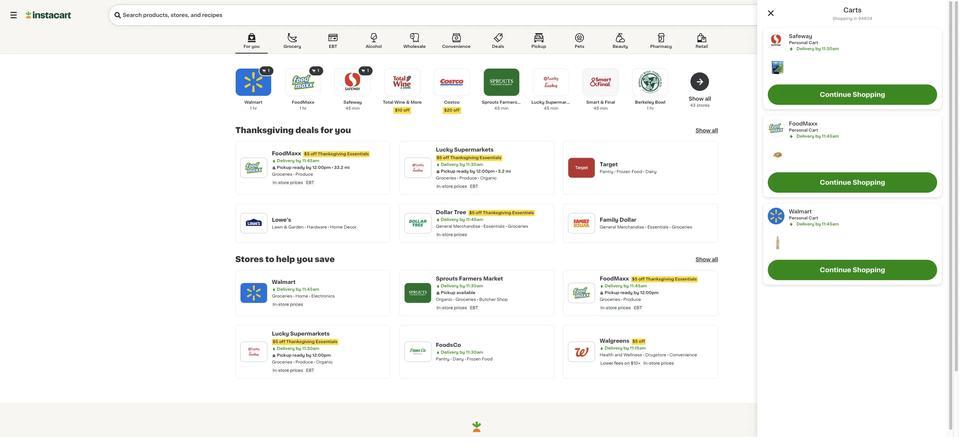 Task type: locate. For each thing, give the bounding box(es) containing it.
0 vertical spatial safeway
[[789, 34, 812, 39]]

shopping for foodmaxx
[[853, 179, 885, 185]]

delivery by 11:30am for 3.2 mi
[[441, 163, 483, 167]]

0 vertical spatial all
[[705, 96, 711, 101]]

convenience button
[[439, 32, 474, 54]]

1 show all button from the top
[[696, 127, 718, 134]]

frozen for pantry
[[467, 357, 481, 361]]

2 vertical spatial cart
[[809, 216, 818, 220]]

1 vertical spatial supermarkets
[[454, 147, 494, 152]]

1 vertical spatial safeway
[[344, 100, 362, 104]]

0 horizontal spatial pantry
[[436, 357, 450, 361]]

delivery by 11:45am for home
[[277, 287, 319, 292]]

foodmaxx $5 off thanksgiving essentials for 33.2 mi
[[272, 151, 369, 156]]

2 vertical spatial walmart
[[272, 280, 296, 285]]

lucky supermarkets logo image
[[408, 158, 428, 178], [244, 342, 264, 362]]

1 horizontal spatial hr
[[302, 106, 307, 111]]

home left electronics on the bottom of the page
[[296, 294, 308, 298]]

2 45 from the left
[[494, 106, 500, 111]]

groceries produce for 33.2
[[272, 172, 313, 177]]

4 min from the left
[[600, 106, 608, 111]]

$5 inside dollar tree $5 off thanksgiving essentials
[[469, 211, 475, 215]]

pantry down target on the right of page
[[600, 170, 613, 174]]

sprouts farmers market image
[[489, 69, 514, 95]]

$5
[[304, 152, 310, 156], [437, 156, 442, 160], [469, 211, 475, 215], [632, 277, 638, 281], [633, 339, 638, 344], [273, 340, 278, 344]]

1 vertical spatial frozen
[[467, 357, 481, 361]]

in-store prices down tree at the top of the page
[[437, 233, 467, 237]]

2 vertical spatial continue
[[820, 267, 851, 273]]

min inside smart & final 45 min
[[600, 106, 608, 111]]

decor
[[344, 225, 357, 229]]

2 vertical spatial continue shopping button
[[768, 260, 937, 280]]

0 vertical spatial organic
[[480, 176, 497, 180]]

1 vertical spatial safeway image
[[340, 69, 366, 95]]

2 hr from the left
[[302, 106, 307, 111]]

dollar left tree at the top of the page
[[436, 210, 453, 215]]

in-store prices
[[437, 233, 467, 237], [273, 303, 303, 307]]

0 horizontal spatial mi
[[344, 166, 350, 170]]

1 down walmart image
[[250, 106, 252, 111]]

hr down walmart image
[[253, 106, 257, 111]]

pantry inside target pantry frozen food dairy
[[600, 170, 613, 174]]

3 continue shopping button from the top
[[768, 260, 937, 280]]

0 vertical spatial dollar
[[436, 210, 453, 215]]

foodmaxx logo image
[[244, 158, 264, 178], [572, 283, 592, 303]]

1 vertical spatial organic
[[436, 298, 452, 302]]

show all button for thanksgiving deals for you
[[696, 127, 718, 134]]

0 vertical spatial frozen
[[617, 170, 631, 174]]

ebt for sprouts farmers market logo
[[470, 306, 478, 310]]

in-store prices ebt
[[273, 181, 314, 185], [437, 184, 478, 189], [437, 306, 478, 310], [601, 306, 642, 310], [273, 369, 314, 373]]

food
[[632, 170, 642, 174], [482, 357, 493, 361]]

11:45am for home
[[302, 287, 319, 292]]

1 vertical spatial show all button
[[696, 256, 718, 263]]

hr up deals at the top left
[[302, 106, 307, 111]]

walmart
[[244, 100, 262, 104], [789, 209, 812, 214], [272, 280, 296, 285]]

1 vertical spatial food
[[482, 357, 493, 361]]

continue shopping button
[[768, 85, 937, 105], [768, 172, 937, 193], [768, 260, 937, 280]]

12:00pm
[[312, 166, 331, 170], [476, 169, 495, 174], [640, 291, 659, 295], [312, 353, 331, 358]]

1 horizontal spatial dairy
[[646, 170, 657, 174]]

0 vertical spatial you
[[252, 45, 260, 49]]

2 vertical spatial all
[[712, 257, 718, 262]]

1 horizontal spatial safeway
[[789, 34, 812, 39]]

0 vertical spatial lucky supermarkets $5 off thanksgiving essentials
[[436, 147, 501, 160]]

to
[[265, 255, 274, 263]]

thanksgiving inside dollar tree $5 off thanksgiving essentials
[[483, 211, 511, 215]]

carts shopping in 94804
[[833, 7, 873, 21]]

walgreens
[[600, 338, 629, 344]]

0 vertical spatial groceries produce organic
[[436, 176, 497, 180]]

shopping inside carts shopping in 94804
[[833, 17, 853, 21]]

& inside smart & final 45 min
[[600, 100, 604, 104]]

walmart down walmart image
[[244, 100, 262, 104]]

lucky supermarkets $5 off thanksgiving essentials for pickup
[[272, 331, 338, 344]]

1 inside foodmaxx 1 hr
[[300, 106, 301, 111]]

2 show all from the top
[[696, 257, 718, 262]]

2 vertical spatial supermarkets
[[290, 331, 330, 336]]

1 vertical spatial show
[[696, 128, 711, 133]]

1 vertical spatial dairy
[[453, 357, 464, 361]]

1 vertical spatial personal
[[789, 128, 808, 133]]

45
[[346, 106, 351, 111], [494, 106, 500, 111], [544, 106, 550, 111], [594, 106, 599, 111]]

deals
[[296, 126, 319, 134]]

thanksgiving
[[235, 126, 294, 134], [318, 152, 346, 156], [450, 156, 479, 160], [483, 211, 511, 215], [646, 277, 674, 281], [286, 340, 315, 344]]

0 vertical spatial show
[[689, 96, 704, 101]]

show inside show all 43 stores
[[689, 96, 704, 101]]

groceries home electronics
[[272, 294, 335, 298]]

2 vertical spatial personal
[[789, 216, 808, 220]]

& right lawn
[[284, 225, 287, 229]]

mi right 3.2
[[506, 169, 511, 174]]

1 horizontal spatial market
[[518, 100, 533, 104]]

& for lowe's
[[284, 225, 287, 229]]

you for stores to help you save
[[297, 255, 313, 263]]

2 horizontal spatial walmart
[[789, 209, 812, 214]]

0 vertical spatial personal
[[789, 41, 808, 45]]

0 horizontal spatial walmart
[[244, 100, 262, 104]]

foodmaxx $5 off thanksgiving essentials for pickup ready by 12:00pm
[[600, 276, 697, 281]]

1 horizontal spatial groceries produce organic
[[436, 176, 497, 180]]

2 horizontal spatial &
[[600, 100, 604, 104]]

show all
[[696, 128, 718, 133], [696, 257, 718, 262]]

1 vertical spatial in-store prices
[[273, 303, 303, 307]]

farmers down sprouts farmers market image in the right of the page
[[500, 100, 517, 104]]

3 continue shopping from the top
[[820, 267, 885, 273]]

0 vertical spatial in-store prices
[[437, 233, 467, 237]]

sprouts inside sprouts farmers market 45 min
[[482, 100, 499, 104]]

2 cart from the top
[[809, 128, 818, 133]]

1 vertical spatial farmers
[[459, 276, 482, 281]]

hr inside berkeley bowl 1 hr
[[650, 106, 654, 111]]

costco
[[444, 100, 460, 104]]

walmart inside walmart personal cart
[[789, 209, 812, 214]]

1 vertical spatial cart
[[809, 128, 818, 133]]

1 show all from the top
[[696, 128, 718, 133]]

1 horizontal spatial &
[[406, 100, 410, 104]]

Search field
[[109, 5, 863, 26]]

& right wine
[[406, 100, 410, 104]]

lowe's
[[272, 217, 291, 223]]

0 horizontal spatial &
[[284, 225, 287, 229]]

organic for pickup ready by 12:00pm
[[316, 360, 333, 364]]

hr inside foodmaxx 1 hr
[[302, 106, 307, 111]]

& inside total wine & more $10 off
[[406, 100, 410, 104]]

sprouts
[[482, 100, 499, 104], [436, 276, 458, 281]]

produce
[[296, 172, 313, 177], [460, 176, 477, 180], [623, 298, 641, 302], [296, 360, 313, 364]]

1 horizontal spatial pantry
[[600, 170, 613, 174]]

3 hr from the left
[[650, 106, 654, 111]]

you inside button
[[252, 45, 260, 49]]

1 horizontal spatial dollar
[[620, 217, 636, 223]]

groceries produce organic for 3.2
[[436, 176, 497, 180]]

0 horizontal spatial sprouts
[[436, 276, 458, 281]]

1 personal from the top
[[789, 41, 808, 45]]

foodmaxx
[[292, 100, 314, 104], [789, 121, 818, 127], [272, 151, 301, 156], [600, 276, 629, 281]]

1 horizontal spatial frozen
[[617, 170, 631, 174]]

on
[[624, 361, 630, 366]]

0 vertical spatial supermarkets
[[546, 100, 576, 104]]

general down family
[[600, 225, 616, 229]]

0 horizontal spatial safeway
[[344, 100, 362, 104]]

2 vertical spatial organic
[[316, 360, 333, 364]]

2 vertical spatial you
[[297, 255, 313, 263]]

lower
[[601, 361, 613, 366]]

berkeley bowl 1 hr
[[635, 100, 666, 111]]

final
[[605, 100, 615, 104]]

1 vertical spatial continue shopping button
[[768, 172, 937, 193]]

1 45 from the left
[[346, 106, 351, 111]]

0 horizontal spatial groceries produce
[[272, 172, 313, 177]]

0 vertical spatial pantry
[[600, 170, 613, 174]]

continue
[[820, 92, 851, 98], [820, 179, 851, 185], [820, 267, 851, 273]]

1 horizontal spatial you
[[297, 255, 313, 263]]

1 vertical spatial home
[[296, 294, 308, 298]]

home left decor
[[330, 225, 343, 229]]

personal inside foodmaxx personal cart
[[789, 128, 808, 133]]

show for stores to help you save
[[696, 257, 711, 262]]

tab panel
[[232, 66, 722, 379]]

min inside lucky supermarkets 45 min
[[551, 106, 558, 111]]

1 vertical spatial lucky
[[436, 147, 453, 152]]

1 vertical spatial continue shopping
[[820, 179, 885, 185]]

smart & final image
[[588, 69, 614, 95]]

45 inside sprouts farmers market 45 min
[[494, 106, 500, 111]]

11:30am for pickup available
[[466, 284, 483, 288]]

continue for walmart
[[820, 267, 851, 273]]

45 inside lucky supermarkets 45 min
[[544, 106, 550, 111]]

sprouts up 'pickup available'
[[436, 276, 458, 281]]

1 vertical spatial all
[[712, 128, 718, 133]]

groceries
[[272, 172, 292, 177], [436, 176, 456, 180], [508, 224, 528, 229], [672, 225, 692, 229], [272, 294, 292, 298], [456, 298, 476, 302], [600, 298, 620, 302], [272, 360, 292, 364]]

safeway
[[789, 34, 812, 39], [344, 100, 362, 104]]

1 vertical spatial you
[[335, 126, 351, 134]]

1 horizontal spatial lucky
[[436, 147, 453, 152]]

safeway image
[[768, 32, 785, 49], [340, 69, 366, 95]]

11:45am for pickup ready by 12:00pm
[[630, 284, 647, 288]]

lower fees on $10+ in-store prices
[[601, 361, 674, 366]]

total wine & more $10 off
[[383, 100, 422, 112]]

4 45 from the left
[[594, 106, 599, 111]]

foodmaxx image
[[768, 120, 785, 137]]

0 horizontal spatial food
[[482, 357, 493, 361]]

safeway inside "safeway personal cart"
[[789, 34, 812, 39]]

lucky supermarkets $5 off thanksgiving essentials for 3.2
[[436, 147, 501, 160]]

all for stores to help you save
[[712, 257, 718, 262]]

3 min from the left
[[551, 106, 558, 111]]

grocery
[[284, 45, 301, 49]]

& inside lowe's lawn & garden hardware home decor
[[284, 225, 287, 229]]

dairy inside target pantry frozen food dairy
[[646, 170, 657, 174]]

2 continue from the top
[[820, 179, 851, 185]]

1 down 'berkeley'
[[647, 106, 649, 111]]

1 continue from the top
[[820, 92, 851, 98]]

continue for foodmaxx
[[820, 179, 851, 185]]

supermarkets inside lucky supermarkets 45 min
[[546, 100, 576, 104]]

merchandise down tree at the top of the page
[[453, 224, 480, 229]]

0 horizontal spatial organic
[[316, 360, 333, 364]]

dollar
[[436, 210, 453, 215], [620, 217, 636, 223]]

personal inside "safeway personal cart"
[[789, 41, 808, 45]]

& left final
[[600, 100, 604, 104]]

11:30am for pickup ready by 12:00pm
[[302, 347, 319, 351]]

costco image
[[439, 69, 465, 95]]

grocery button
[[276, 32, 309, 54]]

cart inside walmart personal cart
[[809, 216, 818, 220]]

1 vertical spatial show all
[[696, 257, 718, 262]]

farmers up the available
[[459, 276, 482, 281]]

convenience right drugstore
[[670, 353, 697, 357]]

hardware
[[307, 225, 327, 229]]

you for thanksgiving deals for you
[[335, 126, 351, 134]]

hr down 'berkeley'
[[650, 106, 654, 111]]

0 vertical spatial market
[[518, 100, 533, 104]]

cart for walmart
[[809, 216, 818, 220]]

food inside target pantry frozen food dairy
[[632, 170, 642, 174]]

organic for 3.2 mi
[[480, 176, 497, 180]]

1 up deals at the top left
[[300, 106, 301, 111]]

11:30am
[[822, 47, 839, 51], [466, 163, 483, 167], [466, 284, 483, 288], [302, 347, 319, 351], [466, 350, 483, 355]]

continue shopping
[[820, 92, 885, 98], [820, 179, 885, 185], [820, 267, 885, 273]]

supermarkets for 3.2 mi
[[454, 147, 494, 152]]

food for pantry
[[482, 357, 493, 361]]

show all button for stores to help you save
[[696, 256, 718, 263]]

1 min from the left
[[352, 106, 360, 111]]

prices
[[290, 181, 303, 185], [454, 184, 467, 189], [454, 233, 467, 237], [290, 303, 303, 307], [454, 306, 467, 310], [618, 306, 631, 310], [661, 361, 674, 366], [290, 369, 303, 373]]

home inside lowe's lawn & garden hardware home decor
[[330, 225, 343, 229]]

sprouts down sprouts farmers market image in the right of the page
[[482, 100, 499, 104]]

0 vertical spatial food
[[632, 170, 642, 174]]

pickup available
[[441, 291, 475, 295]]

1 vertical spatial dollar
[[620, 217, 636, 223]]

94804
[[859, 17, 873, 21]]

1 vertical spatial sprouts
[[436, 276, 458, 281]]

farmers for sprouts farmers market
[[459, 276, 482, 281]]

0 horizontal spatial home
[[296, 294, 308, 298]]

11:45am
[[822, 134, 839, 139], [302, 159, 319, 163], [466, 218, 483, 222], [822, 222, 839, 226], [630, 284, 647, 288], [302, 287, 319, 292]]

ebt for 3.2 mi's lucky supermarkets logo
[[470, 184, 478, 189]]

for you
[[244, 45, 260, 49]]

for
[[321, 126, 333, 134]]

0 horizontal spatial lucky supermarkets $5 off thanksgiving essentials
[[272, 331, 338, 344]]

general right the dollar tree logo
[[436, 224, 452, 229]]

wholesale
[[404, 45, 426, 49]]

0 horizontal spatial foodmaxx $5 off thanksgiving essentials
[[272, 151, 369, 156]]

foodmaxx $5 off thanksgiving essentials
[[272, 151, 369, 156], [600, 276, 697, 281]]

frozen inside target pantry frozen food dairy
[[617, 170, 631, 174]]

1 vertical spatial foodmaxx logo image
[[572, 283, 592, 303]]

lucky for 3.2 mi
[[436, 147, 453, 152]]

hr inside walmart 1 hr
[[253, 106, 257, 111]]

ready
[[293, 166, 305, 170], [457, 169, 469, 174], [620, 291, 633, 295], [293, 353, 305, 358]]

1 horizontal spatial lucky supermarkets logo image
[[408, 158, 428, 178]]

pickup inside pickup button
[[532, 45, 546, 49]]

1 horizontal spatial groceries produce
[[600, 298, 641, 302]]

0 horizontal spatial in-store prices
[[273, 303, 303, 307]]

save
[[315, 255, 335, 263]]

1 right foodmaxx image
[[318, 69, 319, 73]]

1 horizontal spatial sprouts
[[482, 100, 499, 104]]

continue for safeway
[[820, 92, 851, 98]]

dollar inside family dollar general merchandise essentials groceries
[[620, 217, 636, 223]]

cart inside foodmaxx personal cart
[[809, 128, 818, 133]]

0 vertical spatial foodmaxx $5 off thanksgiving essentials
[[272, 151, 369, 156]]

2 horizontal spatial you
[[335, 126, 351, 134]]

3 45 from the left
[[544, 106, 550, 111]]

1 inside walmart 1 hr
[[250, 106, 252, 111]]

merchandise inside family dollar general merchandise essentials groceries
[[617, 225, 644, 229]]

lucky supermarkets logo image for pickup ready by 12:00pm
[[244, 342, 264, 362]]

2 continue shopping from the top
[[820, 179, 885, 185]]

2 show all button from the top
[[696, 256, 718, 263]]

in-store prices for groceries
[[273, 303, 303, 307]]

groceries produce for pickup
[[600, 298, 641, 302]]

1
[[268, 69, 270, 73], [318, 69, 319, 73], [367, 69, 369, 73], [250, 106, 252, 111], [300, 106, 301, 111], [647, 106, 649, 111]]

mi
[[344, 166, 350, 170], [506, 169, 511, 174]]

smart & final 45 min
[[586, 100, 615, 111]]

hr for walmart 1 hr
[[253, 106, 257, 111]]

delivery by 11:30am for pickup available
[[441, 284, 483, 288]]

lucky supermarkets image
[[538, 69, 564, 95]]

drugstore
[[645, 353, 666, 357]]

market for sprouts farmers market 45 min
[[518, 100, 533, 104]]

essentials
[[347, 152, 369, 156], [480, 156, 501, 160], [512, 211, 534, 215], [484, 224, 505, 229], [648, 225, 669, 229], [675, 277, 697, 281], [316, 340, 338, 344]]

personal inside walmart personal cart
[[789, 216, 808, 220]]

None search field
[[109, 5, 863, 26]]

ebt for foodmaxx logo for 33.2 mi
[[306, 181, 314, 185]]

pantry dairy frozen food
[[436, 357, 493, 361]]

in-store prices down the groceries home electronics
[[273, 303, 303, 307]]

safeway for safeway 45 min
[[344, 100, 362, 104]]

1 hr from the left
[[253, 106, 257, 111]]

bowl
[[655, 100, 666, 104]]

1 horizontal spatial general
[[600, 225, 616, 229]]

farmers inside sprouts farmers market 45 min
[[500, 100, 517, 104]]

by
[[815, 47, 821, 51], [815, 134, 821, 139], [296, 159, 301, 163], [460, 163, 465, 167], [306, 166, 311, 170], [470, 169, 475, 174], [460, 218, 465, 222], [815, 222, 821, 226], [460, 284, 465, 288], [624, 284, 629, 288], [296, 287, 301, 292], [634, 291, 639, 295], [624, 346, 629, 350], [296, 347, 301, 351], [460, 350, 465, 355], [306, 353, 311, 358]]

1 horizontal spatial home
[[330, 225, 343, 229]]

foodmaxx logo image for 33.2 mi
[[244, 158, 264, 178]]

cart inside "safeway personal cart"
[[809, 41, 818, 45]]

3 cart from the top
[[809, 216, 818, 220]]

dollar right family
[[620, 217, 636, 223]]

pickup
[[532, 45, 546, 49], [277, 166, 292, 170], [441, 169, 455, 174], [441, 291, 455, 295], [605, 291, 619, 295], [277, 353, 292, 358]]

delivery by 11:45am
[[797, 134, 839, 139], [277, 159, 319, 163], [441, 218, 483, 222], [797, 222, 839, 226], [605, 284, 647, 288], [277, 287, 319, 292]]

walmart for walmart
[[272, 280, 296, 285]]

0 vertical spatial sprouts
[[482, 100, 499, 104]]

1 inside berkeley bowl 1 hr
[[647, 106, 649, 111]]

walmart down stores to help you save
[[272, 280, 296, 285]]

all inside show all 43 stores
[[705, 96, 711, 101]]

11:45am for essentials
[[466, 218, 483, 222]]

market inside sprouts farmers market 45 min
[[518, 100, 533, 104]]

1 continue shopping from the top
[[820, 92, 885, 98]]

show all for stores to help you save
[[696, 257, 718, 262]]

0 horizontal spatial supermarkets
[[290, 331, 330, 336]]

1 horizontal spatial lucky supermarkets $5 off thanksgiving essentials
[[436, 147, 501, 160]]

0 horizontal spatial market
[[483, 276, 503, 281]]

2 min from the left
[[501, 106, 509, 111]]

0 vertical spatial show all
[[696, 128, 718, 133]]

birds eye steamfresh sweet peas frozen vegetables image
[[771, 61, 785, 74]]

0 horizontal spatial dairy
[[453, 357, 464, 361]]

continue shopping button for safeway
[[768, 85, 937, 105]]

berkeley bowl image
[[638, 69, 663, 95]]

min
[[352, 106, 360, 111], [501, 106, 509, 111], [551, 106, 558, 111], [600, 106, 608, 111]]

0 vertical spatial walmart
[[244, 100, 262, 104]]

3 continue from the top
[[820, 267, 851, 273]]

butcher
[[479, 298, 496, 302]]

off inside dollar tree $5 off thanksgiving essentials
[[476, 211, 482, 215]]

shopping for walmart
[[853, 267, 885, 273]]

0 horizontal spatial general
[[436, 224, 452, 229]]

groceries produce organic
[[436, 176, 497, 180], [272, 360, 333, 364]]

supermarkets
[[546, 100, 576, 104], [454, 147, 494, 152], [290, 331, 330, 336]]

0 horizontal spatial you
[[252, 45, 260, 49]]

3 personal from the top
[[789, 216, 808, 220]]

lucky inside lucky supermarkets 45 min
[[532, 100, 545, 104]]

shopping
[[833, 17, 853, 21], [853, 92, 885, 98], [853, 179, 885, 185], [853, 267, 885, 273]]

delivery by 11:45am for essentials
[[441, 218, 483, 222]]

hr
[[253, 106, 257, 111], [302, 106, 307, 111], [650, 106, 654, 111]]

2 personal from the top
[[789, 128, 808, 133]]

0 vertical spatial groceries produce
[[272, 172, 313, 177]]

groceries produce
[[272, 172, 313, 177], [600, 298, 641, 302]]

for
[[244, 45, 251, 49]]

delivery
[[797, 47, 814, 51], [797, 134, 814, 139], [277, 159, 295, 163], [441, 163, 459, 167], [441, 218, 459, 222], [797, 222, 814, 226], [441, 284, 459, 288], [605, 284, 623, 288], [277, 287, 295, 292], [605, 346, 623, 350], [277, 347, 295, 351], [441, 350, 459, 355]]

1 continue shopping button from the top
[[768, 85, 937, 105]]

mi for supermarkets
[[506, 169, 511, 174]]

safeway image up birds eye steamfresh sweet peas frozen vegetables image
[[768, 32, 785, 49]]

safeway image up safeway 45 min
[[340, 69, 366, 95]]

1 vertical spatial continue
[[820, 179, 851, 185]]

1 cart from the top
[[809, 41, 818, 45]]

walmart right walmart icon in the right of the page
[[789, 209, 812, 214]]

garden
[[288, 225, 304, 229]]

deals button
[[482, 32, 514, 54]]

0 vertical spatial continue shopping button
[[768, 85, 937, 105]]

alcohol button
[[358, 32, 390, 54]]

1 horizontal spatial foodmaxx logo image
[[572, 283, 592, 303]]

mi right 33.2
[[344, 166, 350, 170]]

2 continue shopping button from the top
[[768, 172, 937, 193]]

1 horizontal spatial convenience
[[670, 353, 697, 357]]

convenience up costco image
[[442, 45, 471, 49]]

pantry down foodsco
[[436, 357, 450, 361]]

merchandise down family
[[617, 225, 644, 229]]

0 vertical spatial continue
[[820, 92, 851, 98]]

general inside family dollar general merchandise essentials groceries
[[600, 225, 616, 229]]

2 horizontal spatial supermarkets
[[546, 100, 576, 104]]

farmers
[[500, 100, 517, 104], [459, 276, 482, 281]]

pets
[[575, 45, 584, 49]]

1 vertical spatial lucky supermarkets $5 off thanksgiving essentials
[[272, 331, 338, 344]]



Task type: describe. For each thing, give the bounding box(es) containing it.
walmart image
[[241, 69, 266, 95]]

smart
[[586, 100, 599, 104]]

show all for thanksgiving deals for you
[[696, 128, 718, 133]]

$5 inside the walgreens $5 off
[[633, 339, 638, 344]]

delivery by 11:45am for pickup ready by 12:00pm
[[605, 284, 647, 288]]

thanksgiving deals for you
[[235, 126, 351, 134]]

0 horizontal spatial merchandise
[[453, 224, 480, 229]]

all for thanksgiving deals for you
[[712, 128, 718, 133]]

11:30am for 3.2 mi
[[466, 163, 483, 167]]

walgreens logo image
[[572, 342, 592, 362]]

walmart image
[[768, 208, 785, 224]]

off inside total wine & more $10 off
[[403, 108, 410, 112]]

russet potato image
[[771, 148, 785, 162]]

foodmaxx logo image for pickup ready by 12:00pm
[[572, 283, 592, 303]]

& for total
[[406, 100, 410, 104]]

continue shopping for walmart
[[820, 267, 885, 273]]

stores
[[235, 255, 264, 263]]

continue shopping button for walmart
[[768, 260, 937, 280]]

in
[[854, 17, 857, 21]]

retail
[[696, 45, 708, 49]]

walmart for walmart 1 hr
[[244, 100, 262, 104]]

wine
[[394, 100, 405, 104]]

foodmaxx 1 hr
[[292, 100, 314, 111]]

ebt inside button
[[329, 45, 337, 49]]

fees
[[614, 361, 623, 366]]

stores
[[697, 103, 710, 108]]

total wine & more image
[[390, 69, 415, 95]]

43
[[690, 103, 696, 108]]

essentials inside dollar tree $5 off thanksgiving essentials
[[512, 211, 534, 215]]

foodsco
[[436, 342, 461, 348]]

market for sprouts farmers market
[[483, 276, 503, 281]]

ebt for foodmaxx logo related to pickup ready by 12:00pm
[[634, 306, 642, 310]]

1 right walmart image
[[268, 69, 270, 73]]

sprouts farmers market
[[436, 276, 503, 281]]

ebt button
[[317, 32, 349, 54]]

continue shopping for foodmaxx
[[820, 179, 885, 185]]

family dollar general merchandise essentials groceries
[[600, 217, 692, 229]]

alcohol
[[366, 45, 382, 49]]

ebt for lucky supermarkets logo associated with pickup ready by 12:00pm
[[306, 369, 314, 373]]

costco $20 off
[[444, 100, 460, 112]]

family
[[600, 217, 618, 223]]

tree
[[454, 210, 466, 215]]

target pantry frozen food dairy
[[600, 162, 657, 174]]

lawn
[[272, 225, 283, 229]]

pharmacy button
[[645, 32, 677, 54]]

wellness
[[624, 353, 642, 357]]

safeway 45 min
[[344, 100, 362, 111]]

11:15am
[[630, 346, 646, 350]]

target
[[600, 162, 618, 167]]

lowe's lawn & garden hardware home decor
[[272, 217, 357, 229]]

walmart 1 hr
[[244, 100, 262, 111]]

deals
[[492, 45, 504, 49]]

tab panel containing thanksgiving deals for you
[[232, 66, 722, 379]]

family dollar logo image
[[572, 213, 592, 233]]

$10
[[395, 108, 402, 112]]

beauty
[[613, 45, 628, 49]]

health and wellness drugstore convenience
[[600, 353, 697, 357]]

convenience inside tab panel
[[670, 353, 697, 357]]

help
[[276, 255, 295, 263]]

health
[[600, 353, 614, 357]]

stores to help you save
[[235, 255, 335, 263]]

walgreens $5 off
[[600, 338, 645, 344]]

personal for walmart
[[789, 216, 808, 220]]

45 inside smart & final 45 min
[[594, 106, 599, 111]]

1 vertical spatial pantry
[[436, 357, 450, 361]]

foodmaxx personal cart
[[789, 121, 818, 133]]

delivery by 11:30am for pickup ready by 12:00pm
[[277, 347, 319, 351]]

continue shopping button for foodmaxx
[[768, 172, 937, 193]]

show for thanksgiving deals for you
[[696, 128, 711, 133]]

walmart for walmart personal cart
[[789, 209, 812, 214]]

supermarkets for pickup ready by 12:00pm
[[290, 331, 330, 336]]

groceries inside family dollar general merchandise essentials groceries
[[672, 225, 692, 229]]

min inside safeway 45 min
[[352, 106, 360, 111]]

carts
[[843, 7, 862, 13]]

electronics
[[311, 294, 335, 298]]

pharmacy
[[650, 45, 672, 49]]

wholesale button
[[398, 32, 431, 54]]

33.2 mi
[[334, 166, 350, 170]]

personal for foodmaxx
[[789, 128, 808, 133]]

3.2
[[498, 169, 505, 174]]

shop categories tab list
[[235, 32, 718, 54]]

essentials inside family dollar general merchandise essentials groceries
[[648, 225, 669, 229]]

bodycology fragrance mist, cozy fireside s'more image
[[771, 236, 785, 250]]

convenience inside button
[[442, 45, 471, 49]]

pickup button
[[523, 32, 555, 54]]

continue shopping for safeway
[[820, 92, 885, 98]]

cart for safeway
[[809, 41, 818, 45]]

target logo image
[[572, 158, 592, 178]]

sprouts farmers market 45 min
[[482, 100, 533, 111]]

safeway for safeway personal cart
[[789, 34, 812, 39]]

$10+
[[631, 361, 641, 366]]

in-store prices for general
[[437, 233, 467, 237]]

0 vertical spatial safeway image
[[768, 32, 785, 49]]

foodmaxx image
[[290, 69, 316, 95]]

mi for $5
[[344, 166, 350, 170]]

sprouts for sprouts farmers market 45 min
[[482, 100, 499, 104]]

berkeley
[[635, 100, 654, 104]]

pets button
[[563, 32, 596, 54]]

walmart personal cart
[[789, 209, 818, 220]]

lucky for pickup ready by 12:00pm
[[272, 331, 289, 336]]

foodmaxx inside foodmaxx personal cart
[[789, 121, 818, 127]]

foodsco logo image
[[408, 342, 428, 362]]

sprouts farmers market logo image
[[408, 283, 428, 303]]

for you button
[[235, 32, 268, 54]]

delivery by 11:15am
[[605, 346, 646, 350]]

safeway personal cart
[[789, 34, 818, 45]]

farmers for sprouts farmers market 45 min
[[500, 100, 517, 104]]

groceries produce organic for pickup
[[272, 360, 333, 364]]

3.2 mi
[[498, 169, 511, 174]]

shopping for safeway
[[853, 92, 885, 98]]

cart for foodmaxx
[[809, 128, 818, 133]]

delivery by 11:45am for 33.2 mi
[[277, 159, 319, 163]]

off inside the walgreens $5 off
[[639, 339, 645, 344]]

instacart image
[[26, 11, 71, 20]]

dollar tree $5 off thanksgiving essentials
[[436, 210, 534, 215]]

11:45am for 33.2 mi
[[302, 159, 319, 163]]

1 down alcohol
[[367, 69, 369, 73]]

lucky supermarkets logo image for 3.2 mi
[[408, 158, 428, 178]]

show all 43 stores
[[689, 96, 711, 108]]

personal for safeway
[[789, 41, 808, 45]]

0 horizontal spatial safeway image
[[340, 69, 366, 95]]

organic groceries butcher shop
[[436, 298, 508, 302]]

walmart logo image
[[244, 283, 264, 303]]

shop
[[497, 298, 508, 302]]

$20
[[444, 108, 453, 112]]

lowe's logo image
[[244, 213, 264, 233]]

retail button
[[686, 32, 718, 54]]

food for target
[[632, 170, 642, 174]]

33.2
[[334, 166, 343, 170]]

total
[[383, 100, 393, 104]]

general merchandise essentials groceries
[[436, 224, 528, 229]]

and
[[615, 353, 623, 357]]

off inside costco $20 off
[[454, 108, 460, 112]]

frozen for target
[[617, 170, 631, 174]]

dollar tree logo image
[[408, 213, 428, 233]]

sprouts for sprouts farmers market
[[436, 276, 458, 281]]

more
[[411, 100, 422, 104]]

min inside sprouts farmers market 45 min
[[501, 106, 509, 111]]

45 inside safeway 45 min
[[346, 106, 351, 111]]

beauty button
[[604, 32, 637, 54]]

available
[[457, 291, 475, 295]]

lucky supermarkets 45 min
[[532, 100, 576, 111]]

hr for foodmaxx 1 hr
[[302, 106, 307, 111]]



Task type: vqa. For each thing, say whether or not it's contained in the screenshot.
Fresh within the Fresh Creative Cuisine Chicken Salad Finger Sandwiches
no



